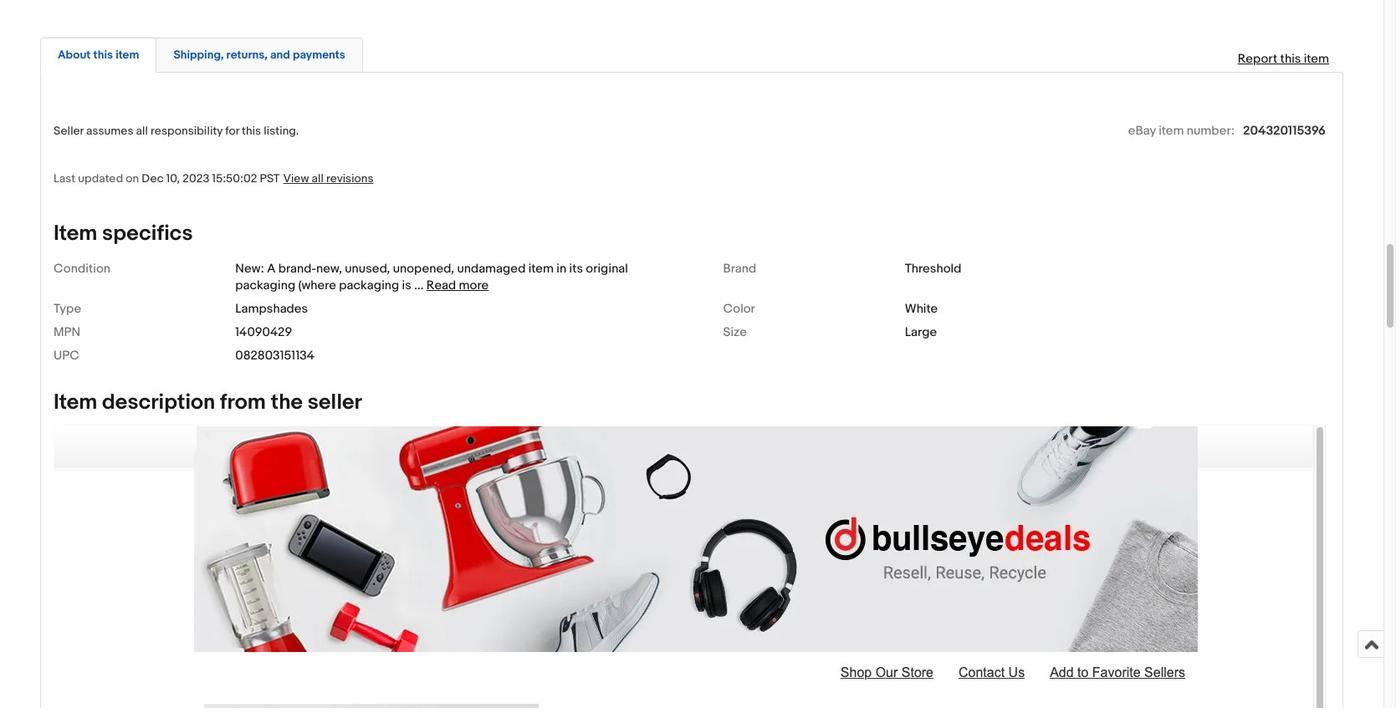 Task type: locate. For each thing, give the bounding box(es) containing it.
assumes
[[86, 124, 133, 138]]

2 packaging from the left
[[339, 277, 399, 293]]

item
[[116, 47, 139, 62], [1304, 51, 1329, 67], [1159, 123, 1184, 139], [528, 261, 554, 277]]

updated
[[78, 171, 123, 185]]

is
[[402, 277, 411, 293]]

read
[[426, 277, 456, 293]]

item inside button
[[116, 47, 139, 62]]

this for about
[[93, 47, 113, 62]]

1 packaging from the left
[[235, 277, 295, 293]]

2 item from the top
[[54, 390, 97, 416]]

0 horizontal spatial packaging
[[235, 277, 295, 293]]

new:
[[235, 261, 264, 277]]

1 vertical spatial item
[[54, 390, 97, 416]]

white
[[905, 301, 938, 317]]

ebay
[[1128, 123, 1156, 139]]

item down upc
[[54, 390, 97, 416]]

all
[[136, 124, 148, 138], [312, 171, 324, 185]]

view
[[283, 171, 309, 185]]

undamaged
[[457, 261, 526, 277]]

shipping, returns, and payments
[[173, 47, 345, 62]]

condition
[[54, 261, 110, 277]]

2 horizontal spatial this
[[1280, 51, 1301, 67]]

about this item button
[[58, 47, 139, 62]]

last
[[54, 171, 75, 185]]

14090429
[[235, 324, 292, 340]]

item right 'about'
[[116, 47, 139, 62]]

payments
[[293, 47, 345, 62]]

tab list
[[40, 34, 1343, 73]]

1 item from the top
[[54, 221, 97, 247]]

report this item link
[[1229, 42, 1337, 75]]

new,
[[316, 261, 342, 277]]

0 horizontal spatial this
[[93, 47, 113, 62]]

item left the in
[[528, 261, 554, 277]]

revisions
[[326, 171, 373, 185]]

brand-
[[278, 261, 316, 277]]

specifics
[[102, 221, 193, 247]]

item for item description from the seller
[[54, 390, 97, 416]]

2023
[[183, 171, 209, 185]]

view all revisions link
[[280, 170, 373, 186]]

read more button
[[426, 277, 489, 293]]

0 vertical spatial item
[[54, 221, 97, 247]]

listing.
[[264, 124, 299, 138]]

packaging down unused,
[[339, 277, 399, 293]]

on
[[126, 171, 139, 185]]

about this item
[[58, 47, 139, 62]]

seller
[[54, 124, 84, 138]]

seller assumes all responsibility for this listing.
[[54, 124, 299, 138]]

all right the 'view'
[[312, 171, 324, 185]]

about
[[58, 47, 91, 62]]

report
[[1238, 51, 1277, 67]]

this
[[93, 47, 113, 62], [1280, 51, 1301, 67], [242, 124, 261, 138]]

...
[[414, 277, 424, 293]]

this right 'about'
[[93, 47, 113, 62]]

seller
[[308, 390, 362, 416]]

more
[[459, 277, 489, 293]]

item
[[54, 221, 97, 247], [54, 390, 97, 416]]

packaging
[[235, 277, 295, 293], [339, 277, 399, 293]]

last updated on dec 10, 2023 15:50:02 pst view all revisions
[[54, 171, 373, 185]]

size
[[723, 324, 747, 340]]

all right assumes
[[136, 124, 148, 138]]

the
[[271, 390, 303, 416]]

this right for
[[242, 124, 261, 138]]

1 vertical spatial all
[[312, 171, 324, 185]]

this right report
[[1280, 51, 1301, 67]]

packaging down a
[[235, 277, 295, 293]]

item up the condition
[[54, 221, 97, 247]]

this inside button
[[93, 47, 113, 62]]

report this item
[[1238, 51, 1329, 67]]

1 horizontal spatial packaging
[[339, 277, 399, 293]]

0 horizontal spatial all
[[136, 124, 148, 138]]



Task type: describe. For each thing, give the bounding box(es) containing it.
item right report
[[1304, 51, 1329, 67]]

unopened,
[[393, 261, 454, 277]]

lampshades
[[235, 301, 308, 317]]

read more
[[426, 277, 489, 293]]

ebay item number: 204320115396
[[1128, 123, 1326, 139]]

its
[[569, 261, 583, 277]]

item inside new: a brand-new, unused, unopened, undamaged item in its original packaging (where packaging is ...
[[528, 261, 554, 277]]

description
[[102, 390, 215, 416]]

082803151134
[[235, 348, 315, 364]]

in
[[557, 261, 566, 277]]

15:50:02
[[212, 171, 257, 185]]

color
[[723, 301, 755, 317]]

brand
[[723, 261, 756, 277]]

threshold
[[905, 261, 961, 277]]

returns,
[[226, 47, 268, 62]]

shipping,
[[173, 47, 224, 62]]

1 horizontal spatial this
[[242, 124, 261, 138]]

number:
[[1187, 123, 1235, 139]]

mpn
[[54, 324, 80, 340]]

tab list containing about this item
[[40, 34, 1343, 73]]

unused,
[[345, 261, 390, 277]]

original
[[586, 261, 628, 277]]

shipping, returns, and payments button
[[173, 47, 345, 62]]

dec
[[142, 171, 164, 185]]

this for report
[[1280, 51, 1301, 67]]

10,
[[166, 171, 180, 185]]

item for item specifics
[[54, 221, 97, 247]]

a
[[267, 261, 276, 277]]

and
[[270, 47, 290, 62]]

type
[[54, 301, 81, 317]]

204320115396
[[1243, 123, 1326, 139]]

pst
[[260, 171, 280, 185]]

0 vertical spatial all
[[136, 124, 148, 138]]

responsibility
[[151, 124, 223, 138]]

upc
[[54, 348, 79, 364]]

item right ebay
[[1159, 123, 1184, 139]]

1 horizontal spatial all
[[312, 171, 324, 185]]

from
[[220, 390, 266, 416]]

(where
[[298, 277, 336, 293]]

new: a brand-new, unused, unopened, undamaged item in its original packaging (where packaging is ...
[[235, 261, 628, 293]]

item specifics
[[54, 221, 193, 247]]

large
[[905, 324, 937, 340]]

for
[[225, 124, 239, 138]]

item description from the seller
[[54, 390, 362, 416]]



Task type: vqa. For each thing, say whether or not it's contained in the screenshot.
tab list containing About this item
yes



